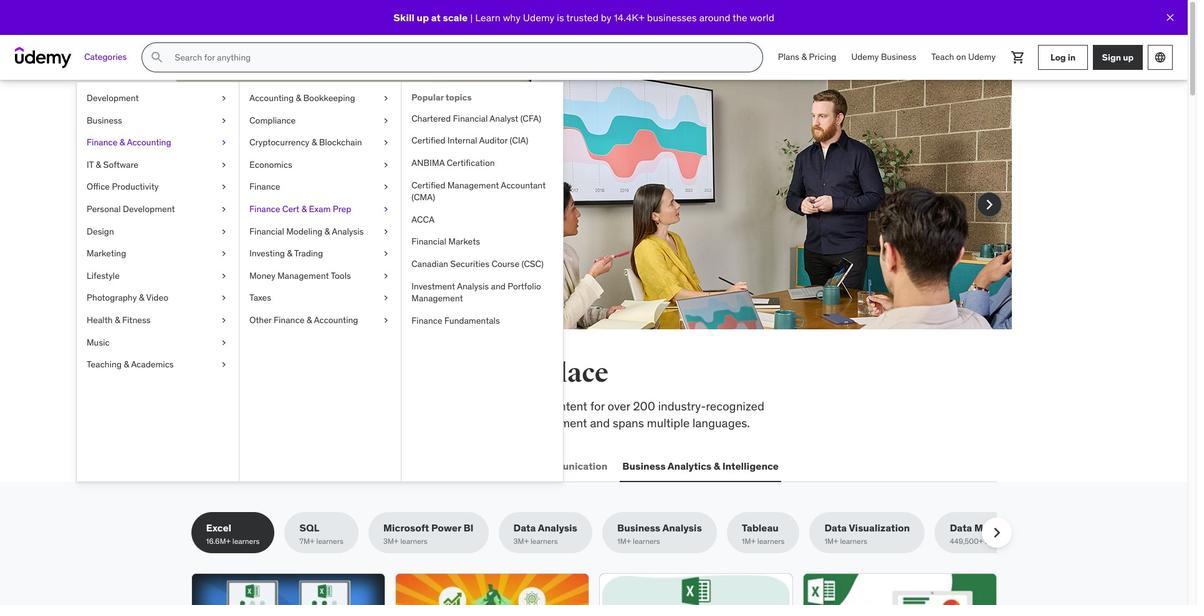 Task type: vqa. For each thing, say whether or not it's contained in the screenshot.
Skill up at scale | Learn why Udemy is trusted by 14.4K+ businesses around the world
yes



Task type: locate. For each thing, give the bounding box(es) containing it.
fundamentals
[[445, 315, 500, 326]]

0 horizontal spatial and
[[491, 280, 506, 292]]

development
[[87, 92, 139, 104], [123, 203, 175, 215], [217, 460, 281, 472]]

0 vertical spatial to
[[440, 190, 451, 205]]

teaching & academics link
[[77, 354, 239, 376]]

1 horizontal spatial and
[[591, 415, 610, 430]]

& for blockchain
[[312, 137, 317, 148]]

up
[[417, 11, 429, 24], [1124, 52, 1135, 63]]

xsmall image inside "teaching & academics" link
[[219, 359, 229, 371]]

course
[[492, 258, 520, 270]]

0 vertical spatial next image
[[980, 195, 1000, 215]]

xsmall image inside 'financial modeling & analysis' link
[[381, 226, 391, 238]]

& right teaching
[[124, 359, 129, 370]]

xsmall image inside music link
[[219, 337, 229, 349]]

management for accountant
[[448, 179, 499, 191]]

in up including
[[465, 358, 489, 389]]

16.6m+
[[206, 537, 231, 546]]

why right see
[[260, 190, 280, 205]]

learners inside data modeling 449,500+ learners
[[986, 537, 1013, 546]]

& down compliance link
[[312, 137, 317, 148]]

1 certified from the top
[[412, 135, 446, 146]]

accountant
[[501, 179, 546, 191]]

2 horizontal spatial 1m+
[[825, 537, 839, 546]]

business inside business analysis 1m+ learners
[[618, 522, 661, 534]]

accounting down taxes link
[[314, 314, 358, 326]]

0 vertical spatial in
[[1069, 52, 1076, 63]]

xsmall image inside other finance & accounting link
[[381, 314, 391, 327]]

investment
[[412, 280, 455, 292]]

xsmall image inside accounting & bookkeeping link
[[381, 92, 391, 105]]

xsmall image inside 'business' link
[[219, 115, 229, 127]]

why for anything
[[260, 190, 280, 205]]

0 horizontal spatial modeling
[[287, 226, 323, 237]]

securities
[[451, 258, 490, 270]]

xsmall image inside finance cert & exam prep link
[[381, 203, 391, 216]]

to left learn
[[440, 190, 451, 205]]

14.4k+
[[614, 11, 645, 24]]

certified up "(cma)"
[[412, 179, 446, 191]]

to up supports
[[366, 399, 377, 414]]

certification
[[447, 157, 495, 168]]

analysis inside data analysis 3m+ learners
[[538, 522, 578, 534]]

data left visualization
[[825, 522, 847, 534]]

xsmall image inside cryptocurrency & blockchain link
[[381, 137, 391, 149]]

management inside the certified management accountant (cma)
[[448, 179, 499, 191]]

learners inside tableau 1m+ learners
[[758, 537, 785, 546]]

taxes link
[[240, 287, 401, 309]]

analysis inside investment analysis and portfolio management
[[457, 280, 489, 292]]

learners inside business analysis 1m+ learners
[[633, 537, 660, 546]]

xsmall image for business
[[219, 115, 229, 127]]

0 horizontal spatial accounting
[[127, 137, 171, 148]]

0 horizontal spatial in
[[465, 358, 489, 389]]

marketing
[[87, 248, 126, 259]]

in right the log
[[1069, 52, 1076, 63]]

rounded
[[404, 415, 448, 430]]

& up software
[[120, 137, 125, 148]]

investing & trading link
[[240, 243, 401, 265]]

0 vertical spatial modeling
[[287, 226, 323, 237]]

(csc)
[[522, 258, 544, 270]]

popular
[[412, 92, 444, 103]]

1 vertical spatial certified
[[412, 179, 446, 191]]

analysis for business
[[663, 522, 702, 534]]

skills
[[277, 358, 345, 389], [337, 399, 364, 414]]

1 vertical spatial development
[[123, 203, 175, 215]]

up right the sign
[[1124, 52, 1135, 63]]

xsmall image for office productivity
[[219, 181, 229, 193]]

sql 7m+ learners
[[300, 522, 344, 546]]

management down certification
[[448, 179, 499, 191]]

modeling up demo
[[287, 226, 323, 237]]

anbima
[[412, 157, 445, 168]]

submit search image
[[150, 50, 165, 65]]

investment analysis and portfolio management link
[[402, 275, 563, 310]]

acca
[[412, 214, 435, 225]]

1 vertical spatial the
[[233, 358, 273, 389]]

accounting up compliance
[[250, 92, 294, 104]]

0 horizontal spatial up
[[417, 11, 429, 24]]

it & software
[[87, 159, 139, 170]]

1 horizontal spatial modeling
[[975, 522, 1020, 534]]

xsmall image for compliance
[[381, 115, 391, 127]]

2 horizontal spatial data
[[950, 522, 973, 534]]

to inside build ready-for- anything teams see why leading organizations choose to learn with udemy business.
[[440, 190, 451, 205]]

8 learners from the left
[[986, 537, 1013, 546]]

business for business analysis 1m+ learners
[[618, 522, 661, 534]]

skill
[[394, 11, 415, 24]]

1 vertical spatial to
[[366, 399, 377, 414]]

xsmall image for design
[[219, 226, 229, 238]]

business inside button
[[623, 460, 666, 472]]

1 learners from the left
[[233, 537, 260, 546]]

critical
[[242, 399, 277, 414]]

economics
[[250, 159, 292, 170]]

xsmall image
[[381, 92, 391, 105], [219, 137, 229, 149], [219, 159, 229, 171], [219, 181, 229, 193], [381, 203, 391, 216], [219, 248, 229, 260], [381, 248, 391, 260], [381, 270, 391, 282], [219, 292, 229, 304], [219, 314, 229, 327], [219, 337, 229, 349]]

modeling up 449,500+
[[975, 522, 1020, 534]]

& for pricing
[[802, 51, 807, 63]]

1 horizontal spatial 1m+
[[742, 537, 756, 546]]

bi
[[464, 522, 474, 534]]

office
[[87, 181, 110, 192]]

up left at
[[417, 11, 429, 24]]

2 1m+ from the left
[[742, 537, 756, 546]]

cryptocurrency & blockchain
[[250, 137, 362, 148]]

topics,
[[431, 399, 466, 414]]

finance for finance cert & exam prep
[[250, 203, 280, 215]]

2 3m+ from the left
[[514, 537, 529, 546]]

1 horizontal spatial financial
[[412, 236, 447, 247]]

1 vertical spatial and
[[591, 415, 610, 430]]

data inside data visualization 1m+ learners
[[825, 522, 847, 534]]

0 vertical spatial up
[[417, 11, 429, 24]]

& right health
[[115, 314, 120, 326]]

0 horizontal spatial to
[[366, 399, 377, 414]]

xsmall image inside design link
[[219, 226, 229, 238]]

0 vertical spatial certified
[[412, 135, 446, 146]]

2 vertical spatial development
[[217, 460, 281, 472]]

request a demo link
[[236, 233, 328, 263]]

xsmall image for finance
[[381, 181, 391, 193]]

prep
[[333, 203, 351, 215]]

2 certified from the top
[[412, 179, 446, 191]]

1 vertical spatial next image
[[987, 523, 1007, 543]]

2 learners from the left
[[316, 537, 344, 546]]

trading
[[294, 248, 323, 259]]

udemy right pricing
[[852, 51, 879, 63]]

accounting down 'business' link
[[127, 137, 171, 148]]

businesses
[[648, 11, 697, 24]]

2 data from the left
[[825, 522, 847, 534]]

0 horizontal spatial data
[[514, 522, 536, 534]]

personal development link
[[77, 198, 239, 221]]

xsmall image inside finance 'link'
[[381, 181, 391, 193]]

sign up link
[[1094, 45, 1144, 70]]

0 horizontal spatial the
[[233, 358, 273, 389]]

& for accounting
[[120, 137, 125, 148]]

xsmall image inside development link
[[219, 92, 229, 105]]

why right learn
[[503, 11, 521, 24]]

learn
[[476, 11, 501, 24]]

3 learners from the left
[[401, 537, 428, 546]]

up inside sign up link
[[1124, 52, 1135, 63]]

5 learners from the left
[[633, 537, 660, 546]]

0 horizontal spatial financial
[[250, 226, 284, 237]]

& right cert
[[302, 203, 307, 215]]

categories button
[[77, 42, 134, 72]]

1 horizontal spatial 3m+
[[514, 537, 529, 546]]

plans
[[778, 51, 800, 63]]

data up 449,500+
[[950, 522, 973, 534]]

2 vertical spatial management
[[412, 293, 463, 304]]

and down course
[[491, 280, 506, 292]]

xsmall image inside taxes link
[[381, 292, 391, 304]]

xsmall image inside compliance link
[[381, 115, 391, 127]]

3 data from the left
[[950, 522, 973, 534]]

financial up request
[[250, 226, 284, 237]]

business for business
[[87, 115, 122, 126]]

1 horizontal spatial in
[[1069, 52, 1076, 63]]

xsmall image for accounting & bookkeeping
[[381, 92, 391, 105]]

marketing link
[[77, 243, 239, 265]]

investment analysis and portfolio management
[[412, 280, 541, 304]]

3m+ inside data analysis 3m+ learners
[[514, 537, 529, 546]]

1 vertical spatial modeling
[[975, 522, 1020, 534]]

1 vertical spatial why
[[260, 190, 280, 205]]

xsmall image inside it & software link
[[219, 159, 229, 171]]

& down business.
[[325, 226, 330, 237]]

1 horizontal spatial up
[[1124, 52, 1135, 63]]

chartered
[[412, 113, 451, 124]]

udemy right on
[[969, 51, 996, 63]]

economics link
[[240, 154, 401, 176]]

0 vertical spatial and
[[491, 280, 506, 292]]

1 horizontal spatial to
[[440, 190, 451, 205]]

finance for finance fundamentals
[[412, 315, 443, 326]]

udemy inside udemy business link
[[852, 51, 879, 63]]

&
[[802, 51, 807, 63], [296, 92, 301, 104], [120, 137, 125, 148], [312, 137, 317, 148], [96, 159, 101, 170], [302, 203, 307, 215], [325, 226, 330, 237], [287, 248, 293, 259], [139, 292, 144, 303], [115, 314, 120, 326], [307, 314, 312, 326], [124, 359, 129, 370], [714, 460, 721, 472]]

data inside data analysis 3m+ learners
[[514, 522, 536, 534]]

2 vertical spatial accounting
[[314, 314, 358, 326]]

0 horizontal spatial 3m+
[[384, 537, 399, 546]]

workplace
[[280, 399, 334, 414]]

development for personal
[[123, 203, 175, 215]]

learners
[[233, 537, 260, 546], [316, 537, 344, 546], [401, 537, 428, 546], [531, 537, 558, 546], [633, 537, 660, 546], [758, 537, 785, 546], [841, 537, 868, 546], [986, 537, 1013, 546]]

the up critical
[[233, 358, 273, 389]]

xsmall image for health & fitness
[[219, 314, 229, 327]]

accounting & bookkeeping
[[250, 92, 355, 104]]

development down categories "dropdown button"
[[87, 92, 139, 104]]

learners inside data analysis 3m+ learners
[[531, 537, 558, 546]]

xsmall image inside economics link
[[381, 159, 391, 171]]

demo
[[293, 241, 320, 254]]

finance down 'economics'
[[250, 181, 280, 192]]

finance right other at the left bottom of page
[[274, 314, 305, 326]]

management inside investment analysis and portfolio management
[[412, 293, 463, 304]]

finance down investment
[[412, 315, 443, 326]]

why inside build ready-for- anything teams see why leading organizations choose to learn with udemy business.
[[260, 190, 280, 205]]

next image inside topic filters element
[[987, 523, 1007, 543]]

up for skill
[[417, 11, 429, 24]]

tableau 1m+ learners
[[742, 522, 785, 546]]

data right bi
[[514, 522, 536, 534]]

& left video
[[139, 292, 144, 303]]

scale
[[443, 11, 468, 24]]

teams
[[329, 159, 390, 185]]

udemy left is
[[523, 11, 555, 24]]

one
[[494, 358, 539, 389]]

xsmall image inside photography & video 'link'
[[219, 292, 229, 304]]

management down investment
[[412, 293, 463, 304]]

fitness
[[122, 314, 151, 326]]

xsmall image inside personal development link
[[219, 203, 229, 216]]

well-
[[378, 415, 404, 430]]

financial markets
[[412, 236, 480, 247]]

6 learners from the left
[[758, 537, 785, 546]]

xsmall image
[[219, 92, 229, 105], [219, 115, 229, 127], [381, 115, 391, 127], [381, 137, 391, 149], [381, 159, 391, 171], [381, 181, 391, 193], [219, 203, 229, 216], [219, 226, 229, 238], [381, 226, 391, 238], [219, 270, 229, 282], [381, 292, 391, 304], [381, 314, 391, 327], [219, 359, 229, 371]]

cryptocurrency
[[250, 137, 310, 148]]

modeling for data
[[975, 522, 1020, 534]]

why for scale
[[503, 11, 521, 24]]

udemy down leading
[[261, 207, 299, 222]]

0 vertical spatial why
[[503, 11, 521, 24]]

1 vertical spatial management
[[278, 270, 329, 281]]

productivity
[[112, 181, 159, 192]]

1 vertical spatial skills
[[337, 399, 364, 414]]

next image for topic filters element
[[987, 523, 1007, 543]]

certified inside the certified management accountant (cma)
[[412, 179, 446, 191]]

to
[[440, 190, 451, 205], [366, 399, 377, 414]]

xsmall image inside health & fitness link
[[219, 314, 229, 327]]

prep
[[520, 399, 544, 414]]

development for web
[[217, 460, 281, 472]]

and inside covering critical workplace skills to technical topics, including prep content for over 200 industry-recognized certifications, our catalog supports well-rounded professional development and spans multiple languages.
[[591, 415, 610, 430]]

4 learners from the left
[[531, 537, 558, 546]]

next image
[[980, 195, 1000, 215], [987, 523, 1007, 543]]

certified up the anbima
[[412, 135, 446, 146]]

blockchain
[[319, 137, 362, 148]]

xsmall image inside marketing 'link'
[[219, 248, 229, 260]]

money
[[250, 270, 276, 281]]

& right it
[[96, 159, 101, 170]]

finance left cert
[[250, 203, 280, 215]]

& for video
[[139, 292, 144, 303]]

1 vertical spatial up
[[1124, 52, 1135, 63]]

xsmall image inside lifestyle link
[[219, 270, 229, 282]]

personal
[[87, 203, 121, 215]]

1 horizontal spatial data
[[825, 522, 847, 534]]

next image inside carousel element
[[980, 195, 1000, 215]]

certified internal auditor (cia)
[[412, 135, 529, 146]]

xsmall image inside money management tools link
[[381, 270, 391, 282]]

& right the plans
[[802, 51, 807, 63]]

skills inside covering critical workplace skills to technical topics, including prep content for over 200 industry-recognized certifications, our catalog supports well-rounded professional development and spans multiple languages.
[[337, 399, 364, 414]]

analysis inside business analysis 1m+ learners
[[663, 522, 702, 534]]

plans & pricing link
[[771, 42, 844, 72]]

0 vertical spatial management
[[448, 179, 499, 191]]

skills up supports
[[337, 399, 364, 414]]

accounting & bookkeeping link
[[240, 87, 401, 110]]

development right web
[[217, 460, 281, 472]]

modeling for financial
[[287, 226, 323, 237]]

financial up canadian
[[412, 236, 447, 247]]

data for data modeling
[[950, 522, 973, 534]]

1 data from the left
[[514, 522, 536, 534]]

xsmall image for development
[[219, 92, 229, 105]]

sql
[[300, 522, 320, 534]]

1 horizontal spatial accounting
[[250, 92, 294, 104]]

modeling inside data modeling 449,500+ learners
[[975, 522, 1020, 534]]

0 horizontal spatial why
[[260, 190, 280, 205]]

1 horizontal spatial the
[[733, 11, 748, 24]]

1m+ inside data visualization 1m+ learners
[[825, 537, 839, 546]]

7 learners from the left
[[841, 537, 868, 546]]

design link
[[77, 221, 239, 243]]

financial modeling & analysis
[[250, 226, 364, 237]]

data inside data modeling 449,500+ learners
[[950, 522, 973, 534]]

and down for
[[591, 415, 610, 430]]

& right analytics
[[714, 460, 721, 472]]

xsmall image inside investing & trading link
[[381, 248, 391, 260]]

management down trading
[[278, 270, 329, 281]]

xsmall image inside finance & accounting link
[[219, 137, 229, 149]]

finance cert & exam prep link
[[240, 198, 401, 221]]

xsmall image for it & software
[[219, 159, 229, 171]]

1 3m+ from the left
[[384, 537, 399, 546]]

finance cert & exam prep element
[[401, 82, 563, 482]]

0 horizontal spatial 1m+
[[618, 537, 632, 546]]

finance
[[87, 137, 118, 148], [250, 181, 280, 192], [250, 203, 280, 215], [274, 314, 305, 326], [412, 315, 443, 326]]

1 horizontal spatial why
[[503, 11, 521, 24]]

languages.
[[693, 415, 751, 430]]

bookkeeping
[[304, 92, 355, 104]]

build
[[236, 134, 291, 160]]

markets
[[449, 236, 480, 247]]

xsmall image for economics
[[381, 159, 391, 171]]

1 1m+ from the left
[[618, 537, 632, 546]]

financial up certified internal auditor (cia)
[[453, 113, 488, 124]]

& left 'bookkeeping'
[[296, 92, 301, 104]]

0 vertical spatial development
[[87, 92, 139, 104]]

trusted
[[567, 11, 599, 24]]

learners inside "sql 7m+ learners"
[[316, 537, 344, 546]]

2 horizontal spatial accounting
[[314, 314, 358, 326]]

xsmall image for other finance & accounting
[[381, 314, 391, 327]]

development inside button
[[217, 460, 281, 472]]

finance up it & software
[[87, 137, 118, 148]]

1m+ inside business analysis 1m+ learners
[[618, 537, 632, 546]]

business analytics & intelligence button
[[620, 451, 782, 481]]

skills up workplace
[[277, 358, 345, 389]]

(cia)
[[510, 135, 529, 146]]

3 1m+ from the left
[[825, 537, 839, 546]]

learners inside data visualization 1m+ learners
[[841, 537, 868, 546]]

xsmall image for photography & video
[[219, 292, 229, 304]]

& left demo
[[287, 248, 293, 259]]

xsmall image inside office productivity link
[[219, 181, 229, 193]]

the left world
[[733, 11, 748, 24]]

certified
[[412, 135, 446, 146], [412, 179, 446, 191]]

development
[[518, 415, 588, 430]]

xsmall image for marketing
[[219, 248, 229, 260]]

finance for finance & accounting
[[87, 137, 118, 148]]

finance inside 'link'
[[250, 181, 280, 192]]

web
[[194, 460, 215, 472]]

development down office productivity link
[[123, 203, 175, 215]]

shopping cart with 0 items image
[[1011, 50, 1026, 65]]



Task type: describe. For each thing, give the bounding box(es) containing it.
xsmall image for financial modeling & analysis
[[381, 226, 391, 238]]

our
[[266, 415, 283, 430]]

including
[[469, 399, 517, 414]]

a
[[285, 241, 291, 254]]

over
[[608, 399, 631, 414]]

& for academics
[[124, 359, 129, 370]]

internal
[[448, 135, 478, 146]]

photography & video
[[87, 292, 168, 303]]

business analytics & intelligence
[[623, 460, 779, 472]]

0 vertical spatial the
[[733, 11, 748, 24]]

anbima certification
[[412, 157, 495, 168]]

you
[[350, 358, 395, 389]]

xsmall image for teaching & academics
[[219, 359, 229, 371]]

1m+ for data visualization
[[825, 537, 839, 546]]

200
[[634, 399, 656, 414]]

xsmall image for investing & trading
[[381, 248, 391, 260]]

for
[[591, 399, 605, 414]]

xsmall image for cryptocurrency & blockchain
[[381, 137, 391, 149]]

analytics
[[668, 460, 712, 472]]

& inside button
[[714, 460, 721, 472]]

certifications,
[[191, 415, 263, 430]]

popular topics
[[412, 92, 472, 103]]

finance cert & exam prep
[[250, 203, 351, 215]]

web development
[[194, 460, 281, 472]]

business for business analytics & intelligence
[[623, 460, 666, 472]]

categories
[[84, 51, 127, 63]]

449,500+
[[950, 537, 984, 546]]

pricing
[[810, 51, 837, 63]]

financial markets link
[[402, 231, 563, 253]]

covering critical workplace skills to technical topics, including prep content for over 200 industry-recognized certifications, our catalog supports well-rounded professional development and spans multiple languages.
[[191, 399, 765, 430]]

communication button
[[530, 451, 610, 481]]

request
[[244, 241, 283, 254]]

1 vertical spatial in
[[465, 358, 489, 389]]

certified for certified management accountant (cma)
[[412, 179, 446, 191]]

0 vertical spatial skills
[[277, 358, 345, 389]]

teach on udemy link
[[924, 42, 1004, 72]]

log in
[[1051, 52, 1076, 63]]

analyst
[[490, 113, 519, 124]]

professional
[[451, 415, 516, 430]]

& for software
[[96, 159, 101, 170]]

canadian securities course (csc) link
[[402, 253, 563, 275]]

data for data visualization
[[825, 522, 847, 534]]

anbima certification link
[[402, 152, 563, 174]]

up for sign
[[1124, 52, 1135, 63]]

choose a language image
[[1155, 51, 1167, 64]]

office productivity link
[[77, 176, 239, 198]]

leadership button
[[384, 451, 442, 481]]

investing & trading
[[250, 248, 323, 259]]

& for fitness
[[115, 314, 120, 326]]

Search for anything text field
[[172, 47, 748, 68]]

certified for certified internal auditor (cia)
[[412, 135, 446, 146]]

xsmall image for music
[[219, 337, 229, 349]]

all
[[191, 358, 228, 389]]

& down taxes link
[[307, 314, 312, 326]]

catalog
[[286, 415, 325, 430]]

finance fundamentals
[[412, 315, 500, 326]]

(cma)
[[412, 192, 435, 203]]

is
[[557, 11, 564, 24]]

management for tools
[[278, 270, 329, 281]]

next image for carousel element
[[980, 195, 1000, 215]]

tableau
[[742, 522, 779, 534]]

lifestyle link
[[77, 265, 239, 287]]

canadian securities course (csc)
[[412, 258, 544, 270]]

finance & accounting link
[[77, 132, 239, 154]]

finance fundamentals link
[[402, 310, 563, 332]]

for-
[[358, 134, 394, 160]]

0 vertical spatial accounting
[[250, 92, 294, 104]]

industry-
[[659, 399, 706, 414]]

xsmall image for lifestyle
[[219, 270, 229, 282]]

technical
[[380, 399, 428, 414]]

topic filters element
[[191, 512, 1035, 554]]

teaching
[[87, 359, 122, 370]]

microsoft
[[384, 522, 429, 534]]

leading
[[283, 190, 322, 205]]

xsmall image for taxes
[[381, 292, 391, 304]]

2 horizontal spatial financial
[[453, 113, 488, 124]]

& for bookkeeping
[[296, 92, 301, 104]]

in inside log in link
[[1069, 52, 1076, 63]]

udemy inside build ready-for- anything teams see why leading organizations choose to learn with udemy business.
[[261, 207, 299, 222]]

all the skills you need in one place
[[191, 358, 609, 389]]

financial for financial markets
[[412, 236, 447, 247]]

organizations
[[325, 190, 396, 205]]

analysis for data
[[538, 522, 578, 534]]

1m+ inside tableau 1m+ learners
[[742, 537, 756, 546]]

close image
[[1165, 11, 1177, 24]]

exam
[[309, 203, 331, 215]]

auditor
[[479, 135, 508, 146]]

other
[[250, 314, 272, 326]]

xsmall image for personal development
[[219, 203, 229, 216]]

learners inside excel 16.6m+ learners
[[233, 537, 260, 546]]

money management tools link
[[240, 265, 401, 287]]

finance link
[[240, 176, 401, 198]]

and inside investment analysis and portfolio management
[[491, 280, 506, 292]]

plans & pricing
[[778, 51, 837, 63]]

xsmall image for finance & accounting
[[219, 137, 229, 149]]

business.
[[302, 207, 353, 222]]

log
[[1051, 52, 1067, 63]]

covering
[[191, 399, 239, 414]]

teach
[[932, 51, 955, 63]]

web development button
[[191, 451, 284, 481]]

music
[[87, 337, 110, 348]]

3m+ inside 'microsoft power bi 3m+ learners'
[[384, 537, 399, 546]]

data for data analysis
[[514, 522, 536, 534]]

at
[[431, 11, 441, 24]]

supports
[[328, 415, 375, 430]]

udemy business
[[852, 51, 917, 63]]

financial for financial modeling & analysis
[[250, 226, 284, 237]]

to inside covering critical workplace skills to technical topics, including prep content for over 200 industry-recognized certifications, our catalog supports well-rounded professional development and spans multiple languages.
[[366, 399, 377, 414]]

acca link
[[402, 209, 563, 231]]

recognized
[[706, 399, 765, 414]]

& for trading
[[287, 248, 293, 259]]

choose
[[399, 190, 437, 205]]

design
[[87, 226, 114, 237]]

photography & video link
[[77, 287, 239, 309]]

udemy image
[[15, 47, 72, 68]]

carousel element
[[176, 80, 1012, 359]]

sign
[[1103, 52, 1122, 63]]

world
[[750, 11, 775, 24]]

log in link
[[1039, 45, 1089, 70]]

1 vertical spatial accounting
[[127, 137, 171, 148]]

xsmall image for finance cert & exam prep
[[381, 203, 391, 216]]

microsoft power bi 3m+ learners
[[384, 522, 474, 546]]

around
[[700, 11, 731, 24]]

intelligence
[[723, 460, 779, 472]]

analysis for investment
[[457, 280, 489, 292]]

finance for finance
[[250, 181, 280, 192]]

1m+ for business analysis
[[618, 537, 632, 546]]

learners inside 'microsoft power bi 3m+ learners'
[[401, 537, 428, 546]]

finance & accounting
[[87, 137, 171, 148]]

7m+
[[300, 537, 315, 546]]

xsmall image for money management tools
[[381, 270, 391, 282]]

business analysis 1m+ learners
[[618, 522, 702, 546]]

it
[[87, 159, 94, 170]]

udemy inside teach on udemy "link"
[[969, 51, 996, 63]]



